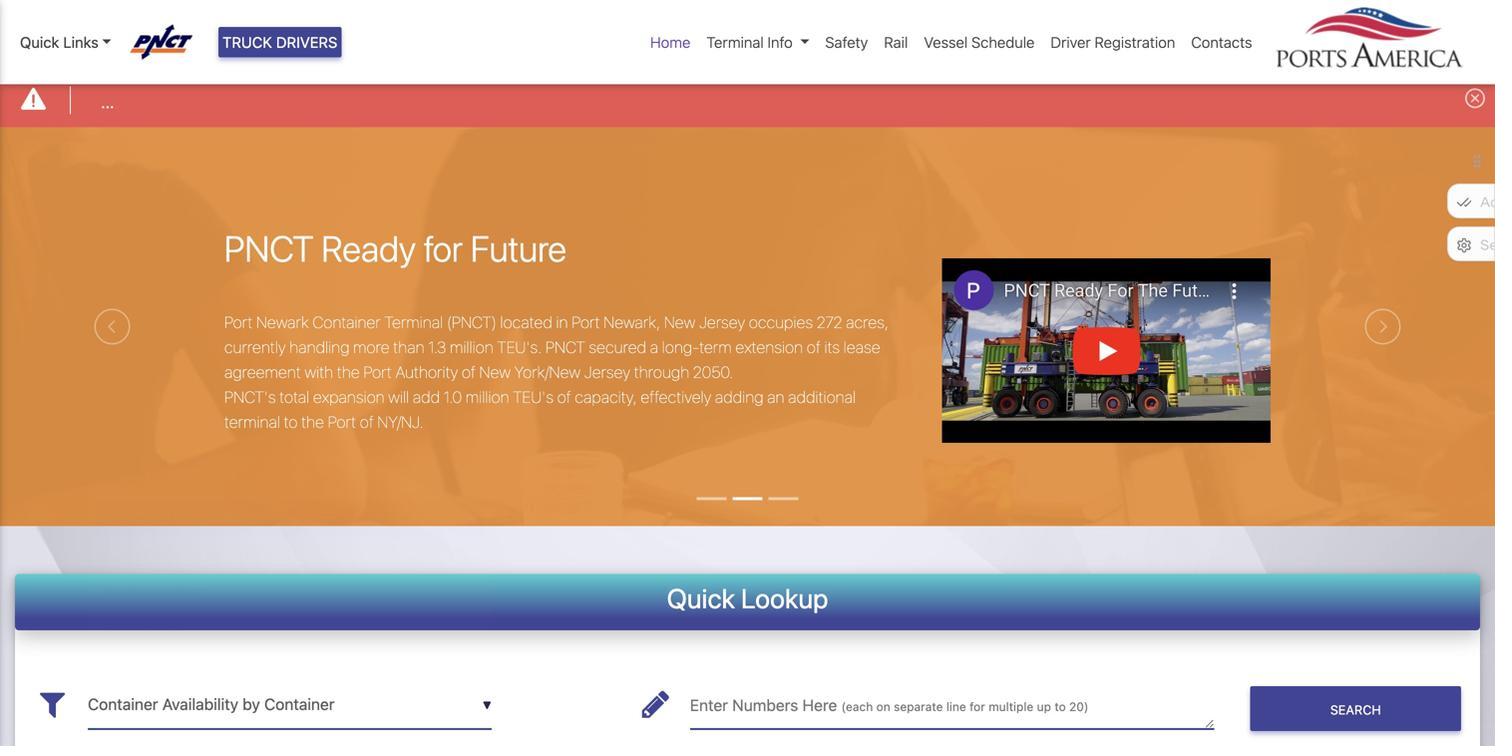 Task type: locate. For each thing, give the bounding box(es) containing it.
for
[[424, 227, 463, 269], [970, 700, 985, 714]]

the up expansion
[[337, 363, 360, 382]]

of left 'its'
[[807, 338, 821, 357]]

long-
[[662, 338, 699, 357]]

1 horizontal spatial to
[[1055, 700, 1066, 714]]

newark
[[256, 313, 309, 332]]

jersey up capacity,
[[584, 363, 630, 382]]

0 vertical spatial quick
[[20, 33, 59, 51]]

port
[[224, 313, 253, 332], [572, 313, 600, 332], [363, 363, 392, 382], [328, 413, 356, 432]]

0 horizontal spatial to
[[284, 413, 298, 432]]

0 vertical spatial to
[[284, 413, 298, 432]]

vessel schedule link
[[916, 23, 1043, 61]]

expansion
[[313, 388, 385, 407]]

to
[[284, 413, 298, 432], [1055, 700, 1066, 714]]

None text field
[[88, 681, 492, 729], [690, 681, 1215, 729], [88, 681, 492, 729], [690, 681, 1215, 729]]

an
[[767, 388, 785, 407]]

million right 1.0
[[466, 388, 509, 407]]

terminal
[[224, 413, 280, 432]]

for right ready
[[424, 227, 463, 269]]

0 horizontal spatial quick
[[20, 33, 59, 51]]

terminal info link
[[699, 23, 817, 61]]

0 horizontal spatial terminal
[[384, 313, 443, 332]]

driver registration
[[1051, 33, 1176, 51]]

to down total
[[284, 413, 298, 432]]

(each
[[842, 700, 873, 714]]

1 vertical spatial new
[[479, 363, 511, 382]]

terminal
[[707, 33, 764, 51], [384, 313, 443, 332]]

registration
[[1095, 33, 1176, 51]]

in
[[556, 313, 568, 332]]

million down the (pnct)
[[450, 338, 494, 357]]

0 horizontal spatial pnct
[[224, 227, 314, 269]]

with
[[305, 363, 333, 382]]

search button
[[1251, 687, 1462, 731]]

0 vertical spatial terminal
[[707, 33, 764, 51]]

quick left links
[[20, 33, 59, 51]]

1 horizontal spatial jersey
[[699, 313, 745, 332]]

extension
[[735, 338, 803, 357]]

the down total
[[301, 413, 324, 432]]

search
[[1331, 702, 1381, 717]]

teu's
[[513, 388, 554, 407]]

quick for quick links
[[20, 33, 59, 51]]

of down expansion
[[360, 413, 374, 432]]

quick
[[20, 33, 59, 51], [667, 582, 735, 614]]

rail
[[884, 33, 908, 51]]

multiple
[[989, 700, 1034, 714]]

0 horizontal spatial the
[[301, 413, 324, 432]]

vessel schedule
[[924, 33, 1035, 51]]

to inside enter numbers here (each on separate line for multiple up to 20)
[[1055, 700, 1066, 714]]

1 vertical spatial for
[[970, 700, 985, 714]]

teu's.
[[497, 338, 542, 357]]

quick left lookup
[[667, 582, 735, 614]]

here
[[803, 696, 837, 715]]

1 horizontal spatial pnct
[[546, 338, 585, 357]]

a
[[650, 338, 658, 357]]

newark,
[[604, 313, 661, 332]]

truck
[[223, 33, 272, 51]]

1 vertical spatial jersey
[[584, 363, 630, 382]]

truck drivers
[[223, 33, 338, 51]]

1 vertical spatial quick
[[667, 582, 735, 614]]

million
[[450, 338, 494, 357], [466, 388, 509, 407]]

0 vertical spatial the
[[337, 363, 360, 382]]

info
[[768, 33, 793, 51]]

more
[[353, 338, 390, 357]]

0 vertical spatial million
[[450, 338, 494, 357]]

effectively
[[641, 388, 712, 407]]

1 horizontal spatial for
[[970, 700, 985, 714]]

(pnct)
[[447, 313, 497, 332]]

new up long-
[[664, 313, 696, 332]]

the
[[337, 363, 360, 382], [301, 413, 324, 432]]

0 horizontal spatial new
[[479, 363, 511, 382]]

pnct ready for future image
[[0, 127, 1495, 638]]

terminal info
[[707, 33, 793, 51]]

jersey up term at the left
[[699, 313, 745, 332]]

acres,
[[846, 313, 889, 332]]

up
[[1037, 700, 1051, 714]]

contacts link
[[1184, 23, 1260, 61]]

future
[[471, 227, 567, 269]]

1 horizontal spatial the
[[337, 363, 360, 382]]

pnct down in
[[546, 338, 585, 357]]

1 vertical spatial terminal
[[384, 313, 443, 332]]

port newark container terminal (pnct) located in port newark, new jersey occupies 272 acres, currently handling more than 1.3 million teu's.                                 pnct secured a long-term extension of its lease agreement with the port authority of new york/new jersey through 2050. pnct's total expansion will add 1.0 million teu's of capacity,                                 effectively adding an additional terminal to the port of ny/nj.
[[224, 313, 889, 432]]

of
[[807, 338, 821, 357], [462, 363, 476, 382], [557, 388, 571, 407], [360, 413, 374, 432]]

links
[[63, 33, 99, 51]]

schedule
[[972, 33, 1035, 51]]

pnct
[[224, 227, 314, 269], [546, 338, 585, 357]]

term
[[699, 338, 732, 357]]

new
[[664, 313, 696, 332], [479, 363, 511, 382]]

enter numbers here (each on separate line for multiple up to 20)
[[690, 696, 1089, 715]]

lookup
[[741, 582, 828, 614]]

pnct up newark
[[224, 227, 314, 269]]

capacity,
[[575, 388, 637, 407]]

for inside enter numbers here (each on separate line for multiple up to 20)
[[970, 700, 985, 714]]

1 vertical spatial to
[[1055, 700, 1066, 714]]

secured
[[589, 338, 646, 357]]

new down teu's.
[[479, 363, 511, 382]]

to inside port newark container terminal (pnct) located in port newark, new jersey occupies 272 acres, currently handling more than 1.3 million teu's.                                 pnct secured a long-term extension of its lease agreement with the port authority of new york/new jersey through 2050. pnct's total expansion will add 1.0 million teu's of capacity,                                 effectively adding an additional terminal to the port of ny/nj.
[[284, 413, 298, 432]]

1 horizontal spatial quick
[[667, 582, 735, 614]]

0 vertical spatial pnct
[[224, 227, 314, 269]]

currently
[[224, 338, 286, 357]]

1 horizontal spatial new
[[664, 313, 696, 332]]

1 vertical spatial pnct
[[546, 338, 585, 357]]

occupies
[[749, 313, 813, 332]]

272
[[817, 313, 842, 332]]

0 vertical spatial for
[[424, 227, 463, 269]]

to right up
[[1055, 700, 1066, 714]]

jersey
[[699, 313, 745, 332], [584, 363, 630, 382]]

lease
[[844, 338, 881, 357]]

handling
[[289, 338, 350, 357]]

for right line
[[970, 700, 985, 714]]

terminal left info on the right of page
[[707, 33, 764, 51]]

pnct inside port newark container terminal (pnct) located in port newark, new jersey occupies 272 acres, currently handling more than 1.3 million teu's.                                 pnct secured a long-term extension of its lease agreement with the port authority of new york/new jersey through 2050. pnct's total expansion will add 1.0 million teu's of capacity,                                 effectively adding an additional terminal to the port of ny/nj.
[[546, 338, 585, 357]]

close image
[[1466, 88, 1485, 108]]

terminal up than on the top left of page
[[384, 313, 443, 332]]

pnct's
[[224, 388, 276, 407]]



Task type: describe. For each thing, give the bounding box(es) containing it.
1 vertical spatial million
[[466, 388, 509, 407]]

agreement
[[224, 363, 301, 382]]

ny/nj.
[[377, 413, 424, 432]]

of up 1.0
[[462, 363, 476, 382]]

1 vertical spatial the
[[301, 413, 324, 432]]

of down york/new on the left
[[557, 388, 571, 407]]

its
[[824, 338, 840, 357]]

0 horizontal spatial jersey
[[584, 363, 630, 382]]

terminal inside port newark container terminal (pnct) located in port newark, new jersey occupies 272 acres, currently handling more than 1.3 million teu's.                                 pnct secured a long-term extension of its lease agreement with the port authority of new york/new jersey through 2050. pnct's total expansion will add 1.0 million teu's of capacity,                                 effectively adding an additional terminal to the port of ny/nj.
[[384, 313, 443, 332]]

quick links
[[20, 33, 99, 51]]

vessel
[[924, 33, 968, 51]]

container
[[313, 313, 381, 332]]

0 vertical spatial jersey
[[699, 313, 745, 332]]

total
[[279, 388, 309, 407]]

0 vertical spatial new
[[664, 313, 696, 332]]

numbers
[[732, 696, 798, 715]]

safety
[[825, 33, 868, 51]]

0 horizontal spatial for
[[424, 227, 463, 269]]

will
[[388, 388, 409, 407]]

... link
[[101, 90, 114, 114]]

contacts
[[1192, 33, 1253, 51]]

on
[[877, 700, 891, 714]]

quick for quick lookup
[[667, 582, 735, 614]]

through
[[634, 363, 690, 382]]

add
[[413, 388, 440, 407]]

drivers
[[276, 33, 338, 51]]

2050.
[[693, 363, 733, 382]]

port up currently
[[224, 313, 253, 332]]

home
[[650, 33, 691, 51]]

adding
[[715, 388, 764, 407]]

1.0
[[444, 388, 462, 407]]

1.3
[[428, 338, 446, 357]]

york/new
[[514, 363, 581, 382]]

enter
[[690, 696, 728, 715]]

home link
[[642, 23, 699, 61]]

port down expansion
[[328, 413, 356, 432]]

than
[[393, 338, 425, 357]]

driver
[[1051, 33, 1091, 51]]

quick links link
[[20, 31, 111, 53]]

separate
[[894, 700, 943, 714]]

truck drivers link
[[219, 27, 341, 57]]

port down more
[[363, 363, 392, 382]]

located
[[500, 313, 553, 332]]

line
[[947, 700, 966, 714]]

20)
[[1069, 700, 1089, 714]]

quick lookup
[[667, 582, 828, 614]]

safety link
[[817, 23, 876, 61]]

pnct ready for future
[[224, 227, 567, 269]]

port right in
[[572, 313, 600, 332]]

...
[[101, 93, 114, 112]]

authority
[[395, 363, 458, 382]]

driver registration link
[[1043, 23, 1184, 61]]

... alert
[[0, 73, 1495, 127]]

▼
[[483, 699, 492, 713]]

additional
[[788, 388, 856, 407]]

rail link
[[876, 23, 916, 61]]

1 horizontal spatial terminal
[[707, 33, 764, 51]]

ready
[[321, 227, 416, 269]]



Task type: vqa. For each thing, say whether or not it's contained in the screenshot.
6AM
no



